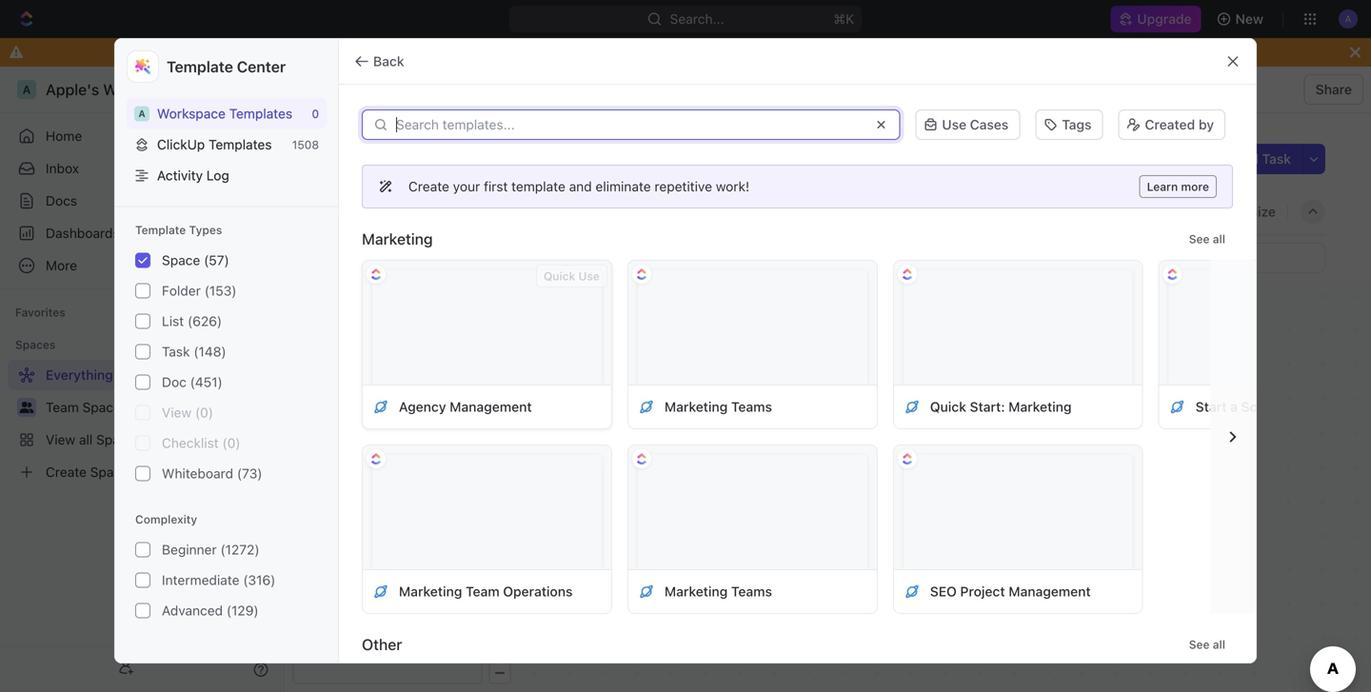 Task type: describe. For each thing, give the bounding box(es) containing it.
add
[[1234, 151, 1259, 167]]

apple's workspace, , element
[[134, 106, 150, 121]]

folder (153)
[[162, 283, 237, 299]]

1 horizontal spatial management
[[1009, 584, 1091, 600]]

list for list (626)
[[162, 313, 184, 329]]

center
[[237, 58, 286, 76]]

Advanced (129) checkbox
[[135, 603, 150, 619]]

whiteboard
[[162, 466, 233, 481]]

(129)
[[227, 603, 259, 619]]

seo
[[930, 584, 957, 600]]

show
[[425, 251, 455, 265]]

0 vertical spatial everything
[[301, 81, 368, 97]]

all for other
[[1213, 638, 1226, 651]]

doc (451)
[[162, 374, 223, 390]]

seo project management
[[930, 584, 1091, 600]]

advanced (129)
[[162, 603, 259, 619]]

see for marketing
[[1189, 232, 1210, 246]]

add task
[[1234, 151, 1291, 167]]

mind map
[[578, 204, 640, 220]]

folder
[[162, 283, 201, 299]]

template for template types
[[135, 223, 186, 237]]

types
[[189, 223, 222, 237]]

view (0)
[[162, 405, 213, 421]]

(73)
[[237, 466, 262, 481]]

agency management
[[399, 399, 532, 415]]

mind map link
[[574, 199, 640, 225]]

learn more
[[1147, 180, 1210, 193]]

marketing team operations
[[399, 584, 573, 600]]

beginner
[[162, 542, 217, 558]]

hide inside dropdown button
[[1146, 204, 1175, 220]]

(153)
[[204, 283, 237, 299]]

search
[[1070, 204, 1114, 220]]

see all for other
[[1189, 638, 1226, 651]]

tags button
[[1035, 110, 1103, 140]]

quick use
[[544, 270, 600, 283]]

closed
[[458, 251, 494, 265]]

favorites button
[[8, 301, 73, 324]]

beginner (1272)
[[162, 542, 260, 558]]

team
[[466, 584, 500, 600]]

template for template center
[[167, 58, 233, 76]]

tree inside the sidebar navigation
[[8, 360, 276, 488]]

templates for workspace templates
[[229, 106, 292, 121]]

see all for marketing
[[1189, 232, 1226, 246]]

show closed button
[[401, 247, 503, 270]]

space (57)
[[162, 252, 229, 268]]

Beginner (1272) checkbox
[[135, 542, 150, 558]]

everything link
[[296, 78, 373, 101]]

intermediate
[[162, 572, 240, 588]]

see all button for marketing
[[1182, 228, 1233, 250]]

quick for quick start: marketing
[[930, 399, 967, 415]]

(1272)
[[220, 542, 260, 558]]

marketi
[[1325, 399, 1371, 415]]

back button
[[347, 46, 416, 77]]

home
[[46, 128, 82, 144]]

activity log button
[[127, 160, 327, 191]]

project
[[960, 584, 1005, 600]]

calendar
[[486, 204, 543, 220]]

back
[[373, 53, 404, 69]]

(451)
[[190, 374, 223, 390]]

share button
[[1304, 74, 1364, 105]]

mind
[[578, 204, 609, 220]]

board link
[[410, 199, 451, 225]]

log
[[207, 168, 229, 183]]

workspace
[[157, 106, 226, 121]]

create your first template and eliminate repetitive work!
[[409, 179, 750, 194]]

home link
[[8, 121, 276, 151]]

use cases
[[942, 117, 1009, 132]]

space
[[162, 252, 200, 268]]

eliminate
[[596, 179, 651, 194]]

upgrade
[[1137, 11, 1192, 27]]

use cases button
[[916, 110, 1020, 140]]

marketing teams for seo
[[665, 584, 772, 600]]

cases
[[970, 117, 1009, 132]]

a
[[138, 108, 145, 119]]

more
[[1181, 180, 1210, 193]]

created
[[1145, 117, 1195, 132]]

and
[[569, 179, 592, 194]]

checklist (0)
[[162, 435, 241, 451]]

operations
[[503, 584, 573, 600]]

(0) for checklist (0)
[[222, 435, 241, 451]]

dashboards
[[46, 225, 120, 241]]

docs link
[[8, 186, 276, 216]]

activity
[[157, 168, 203, 183]]

⌘k
[[834, 11, 854, 27]]

hide inside button
[[527, 251, 552, 265]]

hide button
[[519, 247, 560, 270]]



Task type: locate. For each thing, give the bounding box(es) containing it.
search button
[[1045, 199, 1119, 225]]

0 horizontal spatial (0)
[[195, 405, 213, 421]]

marketing teams for quick
[[665, 399, 772, 415]]

use right hide button
[[579, 270, 600, 283]]

clickup
[[157, 137, 205, 152]]

(316)
[[243, 572, 276, 588]]

by
[[1199, 117, 1214, 132]]

0 horizontal spatial doc
[[162, 374, 187, 390]]

1 horizontal spatial doc
[[675, 204, 700, 220]]

sidebar navigation
[[0, 67, 285, 692]]

1 vertical spatial list
[[162, 313, 184, 329]]

use inside dropdown button
[[942, 117, 967, 132]]

0 vertical spatial task
[[1262, 151, 1291, 167]]

new
[[1236, 11, 1264, 27]]

start a social media marketi
[[1196, 399, 1371, 415]]

created by button
[[1111, 108, 1233, 142]]

hide up quick use
[[527, 251, 552, 265]]

1 vertical spatial see all
[[1189, 638, 1226, 651]]

use left cases
[[942, 117, 967, 132]]

activity log
[[157, 168, 229, 183]]

work!
[[716, 179, 750, 194]]

1 see all button from the top
[[1182, 228, 1233, 250]]

list
[[355, 204, 378, 220], [162, 313, 184, 329]]

0 vertical spatial see all
[[1189, 232, 1226, 246]]

0 horizontal spatial use
[[579, 270, 600, 283]]

1 vertical spatial everything
[[330, 142, 466, 174]]

list for list
[[355, 204, 378, 220]]

1 horizontal spatial quick
[[930, 399, 967, 415]]

1 teams from the top
[[731, 399, 772, 415]]

templates down 'center'
[[229, 106, 292, 121]]

1 horizontal spatial use
[[942, 117, 967, 132]]

1 vertical spatial see all button
[[1182, 633, 1233, 656]]

0 vertical spatial management
[[450, 399, 532, 415]]

Search tasks... text field
[[1134, 244, 1325, 272]]

0 vertical spatial doc
[[675, 204, 700, 220]]

0 vertical spatial teams
[[731, 399, 772, 415]]

1 horizontal spatial hide
[[1146, 204, 1175, 220]]

1508
[[292, 138, 319, 151]]

templates for clickup templates
[[209, 137, 272, 152]]

0 vertical spatial quick
[[544, 270, 575, 283]]

1 vertical spatial use
[[579, 270, 600, 283]]

quick
[[544, 270, 575, 283], [930, 399, 967, 415]]

Intermediate (316) checkbox
[[135, 573, 150, 588]]

social
[[1241, 399, 1280, 415]]

1 horizontal spatial (0)
[[222, 435, 241, 451]]

quick for quick use
[[544, 270, 575, 283]]

list link
[[351, 199, 378, 225]]

1 vertical spatial see
[[1189, 638, 1210, 651]]

everything up create at the left
[[330, 142, 466, 174]]

1 horizontal spatial task
[[1262, 151, 1291, 167]]

tags button
[[1028, 108, 1111, 142]]

add task button
[[1222, 144, 1303, 174]]

templates up the activity log button
[[209, 137, 272, 152]]

template
[[512, 179, 566, 194]]

(0)
[[195, 405, 213, 421], [222, 435, 241, 451]]

doc down 'repetitive'
[[675, 204, 700, 220]]

quick start: marketing
[[930, 399, 1072, 415]]

doc up view
[[162, 374, 187, 390]]

clickup templates
[[157, 137, 272, 152]]

1 all from the top
[[1213, 232, 1226, 246]]

agency
[[399, 399, 446, 415]]

your
[[453, 179, 480, 194]]

doc for doc (451)
[[162, 374, 187, 390]]

spaces
[[15, 338, 56, 351]]

1 vertical spatial teams
[[731, 584, 772, 600]]

(0) for view (0)
[[195, 405, 213, 421]]

all for marketing
[[1213, 232, 1226, 246]]

dashboards link
[[8, 218, 276, 249]]

whiteboard (73)
[[162, 466, 262, 481]]

hide button
[[1123, 199, 1181, 225]]

(0) up "(73)"
[[222, 435, 241, 451]]

tags
[[1062, 117, 1092, 132]]

template up workspace
[[167, 58, 233, 76]]

1 vertical spatial quick
[[930, 399, 967, 415]]

0 vertical spatial marketing teams
[[665, 399, 772, 415]]

other
[[362, 636, 402, 654]]

1 vertical spatial doc
[[162, 374, 187, 390]]

repetitive
[[655, 179, 712, 194]]

management right 'project'
[[1009, 584, 1091, 600]]

see all
[[1189, 232, 1226, 246], [1189, 638, 1226, 651]]

2 see all button from the top
[[1182, 633, 1233, 656]]

complexity
[[135, 513, 197, 526]]

docs
[[46, 193, 77, 209]]

1 vertical spatial hide
[[527, 251, 552, 265]]

1 vertical spatial marketing teams
[[665, 584, 772, 600]]

list left board 'link'
[[355, 204, 378, 220]]

0 vertical spatial use
[[942, 117, 967, 132]]

inbox link
[[8, 153, 276, 184]]

1 vertical spatial template
[[135, 223, 186, 237]]

2 see all from the top
[[1189, 638, 1226, 651]]

1 vertical spatial task
[[162, 344, 190, 360]]

0 horizontal spatial task
[[162, 344, 190, 360]]

(0) right view
[[195, 405, 213, 421]]

task inside button
[[1262, 151, 1291, 167]]

2 see from the top
[[1189, 638, 1210, 651]]

0 vertical spatial all
[[1213, 232, 1226, 246]]

task left (148)
[[162, 344, 190, 360]]

1 vertical spatial all
[[1213, 638, 1226, 651]]

0 vertical spatial list
[[355, 204, 378, 220]]

0 horizontal spatial list
[[162, 313, 184, 329]]

0 horizontal spatial management
[[450, 399, 532, 415]]

teams for seo
[[731, 584, 772, 600]]

see
[[1189, 232, 1210, 246], [1189, 638, 1210, 651]]

0 vertical spatial (0)
[[195, 405, 213, 421]]

1 see from the top
[[1189, 232, 1210, 246]]

teams for quick
[[731, 399, 772, 415]]

1 vertical spatial templates
[[209, 137, 272, 152]]

None checkbox
[[135, 283, 150, 299], [135, 344, 150, 360], [135, 375, 150, 390], [135, 466, 150, 481], [135, 283, 150, 299], [135, 344, 150, 360], [135, 375, 150, 390], [135, 466, 150, 481]]

1 vertical spatial management
[[1009, 584, 1091, 600]]

teams
[[731, 399, 772, 415], [731, 584, 772, 600]]

2 all from the top
[[1213, 638, 1226, 651]]

task (148)
[[162, 344, 226, 360]]

a
[[1231, 399, 1238, 415]]

show closed
[[425, 251, 494, 265]]

1 horizontal spatial list
[[355, 204, 378, 220]]

doc for doc
[[675, 204, 700, 220]]

everything up 0
[[301, 81, 368, 97]]

Search templates... text field
[[396, 117, 862, 132]]

0 vertical spatial see all button
[[1182, 228, 1233, 250]]

favorites
[[15, 306, 65, 319]]

quick use button
[[536, 265, 608, 288]]

map
[[612, 204, 640, 220]]

see all button
[[1182, 228, 1233, 250], [1182, 633, 1233, 656]]

marketing teams
[[665, 399, 772, 415], [665, 584, 772, 600]]

0 vertical spatial see
[[1189, 232, 1210, 246]]

template down docs link
[[135, 223, 186, 237]]

quick inside button
[[544, 270, 575, 283]]

1 see all from the top
[[1189, 232, 1226, 246]]

2 marketing teams from the top
[[665, 584, 772, 600]]

everything
[[301, 81, 368, 97], [330, 142, 466, 174]]

list (626)
[[162, 313, 222, 329]]

upgrade link
[[1111, 6, 1202, 32]]

checklist
[[162, 435, 219, 451]]

task
[[1262, 151, 1291, 167], [162, 344, 190, 360]]

(148)
[[194, 344, 226, 360]]

0 vertical spatial templates
[[229, 106, 292, 121]]

tree
[[8, 360, 276, 488]]

learn more link
[[1140, 175, 1217, 198]]

0 horizontal spatial hide
[[527, 251, 552, 265]]

task right add
[[1262, 151, 1291, 167]]

calendar link
[[482, 199, 543, 225]]

use cases button
[[908, 108, 1028, 142]]

first
[[484, 179, 508, 194]]

2 teams from the top
[[731, 584, 772, 600]]

1 marketing teams from the top
[[665, 399, 772, 415]]

create
[[409, 179, 449, 194]]

None checkbox
[[135, 253, 150, 268], [135, 314, 150, 329], [135, 405, 150, 421], [135, 436, 150, 451], [135, 253, 150, 268], [135, 314, 150, 329], [135, 405, 150, 421], [135, 436, 150, 451]]

management right agency
[[450, 399, 532, 415]]

doc link
[[671, 199, 700, 225]]

see all button for other
[[1182, 633, 1233, 656]]

share
[[1316, 81, 1352, 97]]

search...
[[670, 11, 724, 27]]

created by
[[1145, 117, 1214, 132]]

0 vertical spatial hide
[[1146, 204, 1175, 220]]

0 horizontal spatial quick
[[544, 270, 575, 283]]

(626)
[[188, 313, 222, 329]]

use
[[942, 117, 967, 132], [579, 270, 600, 283]]

1 vertical spatial (0)
[[222, 435, 241, 451]]

hide
[[1146, 204, 1175, 220], [527, 251, 552, 265]]

hide down learn
[[1146, 204, 1175, 220]]

marketing
[[362, 230, 433, 248], [665, 399, 728, 415], [1009, 399, 1072, 415], [399, 584, 462, 600], [665, 584, 728, 600]]

created by button
[[1119, 110, 1226, 140]]

list down folder
[[162, 313, 184, 329]]

start:
[[970, 399, 1005, 415]]

see for other
[[1189, 638, 1210, 651]]

0 vertical spatial template
[[167, 58, 233, 76]]



Task type: vqa. For each thing, say whether or not it's contained in the screenshot.
Reply on the right top of the page
no



